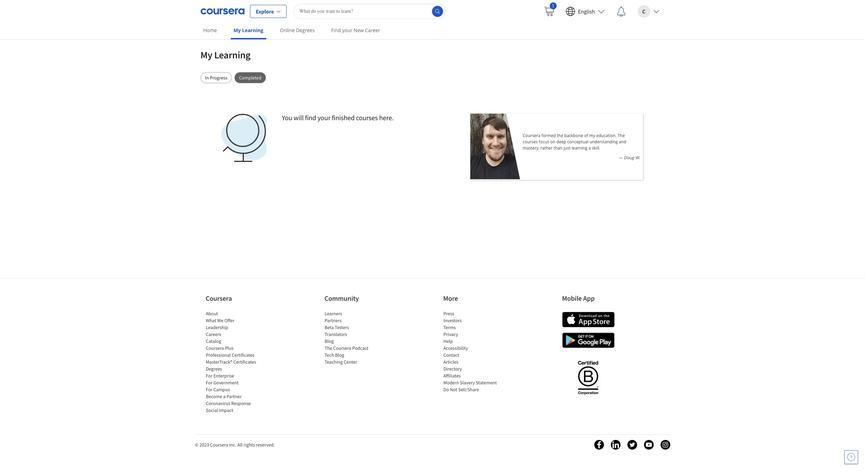 Task type: locate. For each thing, give the bounding box(es) containing it.
tech
[[324, 352, 334, 358]]

globe image
[[220, 114, 268, 162]]

coursera up the tech blog link
[[333, 345, 351, 351]]

privacy link
[[443, 331, 458, 337]]

beta testers link
[[324, 324, 349, 331]]

completed
[[239, 75, 261, 81]]

0 vertical spatial your
[[342, 27, 352, 34]]

certificates up mastertrack® certificates link
[[232, 352, 254, 358]]

enterprise
[[213, 373, 234, 379]]

and
[[619, 139, 626, 145]]

directory link
[[443, 366, 462, 372]]

you
[[282, 113, 292, 122]]

coursera inside "learners partners beta testers translators blog the coursera podcast tech blog teaching center"
[[333, 345, 351, 351]]

tab list
[[200, 72, 665, 83]]

1 horizontal spatial your
[[342, 27, 352, 34]]

list for coursera
[[206, 310, 264, 414]]

1 link
[[538, 0, 560, 22]]

0 vertical spatial blog
[[324, 338, 334, 344]]

explore button
[[250, 5, 287, 18]]

not
[[450, 386, 457, 393]]

about
[[206, 310, 218, 317]]

2 list from the left
[[324, 310, 383, 365]]

1 vertical spatial certificates
[[233, 359, 256, 365]]

0 horizontal spatial the
[[324, 345, 332, 351]]

None search field
[[294, 4, 446, 19]]

1
[[552, 2, 555, 9]]

campus
[[213, 386, 230, 393]]

for up for campus link
[[206, 380, 212, 386]]

tab list containing in progress
[[200, 72, 665, 83]]

0 horizontal spatial list
[[206, 310, 264, 414]]

skill.
[[592, 145, 600, 151]]

my up in
[[200, 49, 212, 61]]

1 horizontal spatial courses
[[523, 139, 538, 145]]

—
[[619, 155, 623, 161]]

1 vertical spatial the
[[324, 345, 332, 351]]

in progress
[[205, 75, 227, 81]]

blog down translators
[[324, 338, 334, 344]]

0 vertical spatial my learning
[[234, 27, 263, 34]]

beta
[[324, 324, 334, 331]]

list containing press
[[443, 310, 502, 393]]

education.
[[596, 133, 617, 138]]

coursera formed the backbone of my education. the courses focus on deep conceptual understanding and mastery, rather than just learning a skill.
[[523, 133, 626, 151]]

list containing learners
[[324, 310, 383, 365]]

my inside "link"
[[234, 27, 241, 34]]

0 horizontal spatial your
[[318, 113, 331, 122]]

0 vertical spatial a
[[589, 145, 591, 151]]

english button
[[560, 0, 610, 22]]

testers
[[335, 324, 349, 331]]

courses inside coursera formed the backbone of my education. the courses focus on deep conceptual understanding and mastery, rather than just learning a skill.
[[523, 139, 538, 145]]

coursera inside coursera formed the backbone of my education. the courses focus on deep conceptual understanding and mastery, rather than just learning a skill.
[[523, 133, 541, 138]]

focus
[[539, 139, 549, 145]]

directory
[[443, 366, 462, 372]]

shopping cart: 1 item element
[[544, 2, 557, 17]]

translators
[[324, 331, 347, 337]]

your right the find
[[342, 27, 352, 34]]

a inside about what we offer leadership careers catalog coursera plus professional certificates mastertrack® certificates degrees for enterprise for government for campus become a partner coronavirus response social impact
[[223, 393, 225, 400]]

courses up mastery,
[[523, 139, 538, 145]]

my
[[234, 27, 241, 34], [200, 49, 212, 61]]

find
[[331, 27, 341, 34]]

coursera
[[523, 133, 541, 138], [206, 294, 232, 303], [206, 345, 224, 351], [333, 345, 351, 351], [210, 442, 228, 448]]

1 vertical spatial degrees
[[206, 366, 222, 372]]

press investors terms privacy help accessibility contact articles directory affiliates modern slavery statement do not sell/share
[[443, 310, 497, 393]]

reserved.
[[256, 442, 275, 448]]

c
[[642, 8, 646, 15]]

for down degrees 'link'
[[206, 373, 212, 379]]

coursera left inc.
[[210, 442, 228, 448]]

the inside coursera formed the backbone of my education. the courses focus on deep conceptual understanding and mastery, rather than just learning a skill.
[[618, 133, 625, 138]]

download on the app store image
[[562, 312, 615, 327]]

learning down explore
[[242, 27, 263, 34]]

list for community
[[324, 310, 383, 365]]

terms
[[443, 324, 456, 331]]

2 horizontal spatial list
[[443, 310, 502, 393]]

degrees right online
[[296, 27, 315, 34]]

inc.
[[229, 442, 236, 448]]

1 vertical spatial courses
[[523, 139, 538, 145]]

my learning
[[234, 27, 263, 34], [200, 49, 251, 61]]

response
[[231, 400, 251, 407]]

degrees inside about what we offer leadership careers catalog coursera plus professional certificates mastertrack® certificates degrees for enterprise for government for campus become a partner coronavirus response social impact
[[206, 366, 222, 372]]

my learning up the progress
[[200, 49, 251, 61]]

online
[[280, 27, 295, 34]]

a
[[589, 145, 591, 151], [223, 393, 225, 400]]

my learning down explore
[[234, 27, 263, 34]]

degrees down mastertrack®
[[206, 366, 222, 372]]

a down campus
[[223, 393, 225, 400]]

plus
[[225, 345, 233, 351]]

2 vertical spatial for
[[206, 386, 212, 393]]

0 vertical spatial courses
[[356, 113, 378, 122]]

1 vertical spatial a
[[223, 393, 225, 400]]

the inside "learners partners beta testers translators blog the coursera podcast tech blog teaching center"
[[324, 345, 332, 351]]

0 horizontal spatial blog
[[324, 338, 334, 344]]

list for more
[[443, 310, 502, 393]]

1 list from the left
[[206, 310, 264, 414]]

coursera down catalog link
[[206, 345, 224, 351]]

become
[[206, 393, 222, 400]]

0 vertical spatial learning
[[242, 27, 263, 34]]

blog link
[[324, 338, 334, 344]]

home link
[[200, 22, 220, 38]]

online degrees
[[280, 27, 315, 34]]

0 horizontal spatial courses
[[356, 113, 378, 122]]

the down blog link
[[324, 345, 332, 351]]

1 vertical spatial for
[[206, 380, 212, 386]]

1 vertical spatial blog
[[335, 352, 344, 358]]

blog up teaching center link
[[335, 352, 344, 358]]

1 horizontal spatial my
[[234, 27, 241, 34]]

What do you want to learn? text field
[[294, 4, 446, 19]]

mastertrack®
[[206, 359, 232, 365]]

professional certificates link
[[206, 352, 254, 358]]

leadership
[[206, 324, 228, 331]]

1 horizontal spatial blog
[[335, 352, 344, 358]]

learning up the progress
[[214, 49, 251, 61]]

your
[[342, 27, 352, 34], [318, 113, 331, 122]]

sell/share
[[458, 386, 479, 393]]

do
[[443, 386, 449, 393]]

coursera linkedin image
[[611, 440, 620, 450]]

1 horizontal spatial list
[[324, 310, 383, 365]]

1 vertical spatial my learning
[[200, 49, 251, 61]]

finished
[[332, 113, 355, 122]]

more
[[443, 294, 458, 303]]

the up and
[[618, 133, 625, 138]]

for government link
[[206, 380, 238, 386]]

a left skill.
[[589, 145, 591, 151]]

3 list from the left
[[443, 310, 502, 393]]

0 vertical spatial certificates
[[232, 352, 254, 358]]

privacy
[[443, 331, 458, 337]]

coursera up mastery,
[[523, 133, 541, 138]]

courses left here.
[[356, 113, 378, 122]]

©
[[195, 442, 199, 448]]

teaching center link
[[324, 359, 357, 365]]

the coursera podcast link
[[324, 345, 368, 351]]

1 horizontal spatial the
[[618, 133, 625, 138]]

social impact link
[[206, 407, 233, 413]]

certificates
[[232, 352, 254, 358], [233, 359, 256, 365]]

0 horizontal spatial degrees
[[206, 366, 222, 372]]

1 horizontal spatial a
[[589, 145, 591, 151]]

0 vertical spatial degrees
[[296, 27, 315, 34]]

learning
[[242, 27, 263, 34], [214, 49, 251, 61]]

degrees
[[296, 27, 315, 34], [206, 366, 222, 372]]

find your new career
[[331, 27, 380, 34]]

find
[[305, 113, 316, 122]]

list containing about
[[206, 310, 264, 414]]

1 vertical spatial my
[[200, 49, 212, 61]]

0 vertical spatial the
[[618, 133, 625, 138]]

help link
[[443, 338, 453, 344]]

offer
[[224, 317, 234, 324]]

home
[[203, 27, 217, 34]]

list
[[206, 310, 264, 414], [324, 310, 383, 365], [443, 310, 502, 393]]

0 horizontal spatial a
[[223, 393, 225, 400]]

coursera up about
[[206, 294, 232, 303]]

we
[[217, 317, 223, 324]]

certificates down professional certificates link
[[233, 359, 256, 365]]

0 vertical spatial my
[[234, 27, 241, 34]]

1 horizontal spatial degrees
[[296, 27, 315, 34]]

career
[[365, 27, 380, 34]]

english
[[578, 8, 595, 15]]

0 vertical spatial for
[[206, 373, 212, 379]]

0 horizontal spatial my
[[200, 49, 212, 61]]

contact
[[443, 352, 459, 358]]

c button
[[632, 0, 665, 22]]

partners
[[324, 317, 341, 324]]

learners link
[[324, 310, 342, 317]]

for up 'become'
[[206, 386, 212, 393]]

my down coursera image
[[234, 27, 241, 34]]

your right find
[[318, 113, 331, 122]]

app
[[583, 294, 595, 303]]

here.
[[379, 113, 394, 122]]

learners partners beta testers translators blog the coursera podcast tech blog teaching center
[[324, 310, 368, 365]]



Task type: describe. For each thing, give the bounding box(es) containing it.
investors
[[443, 317, 462, 324]]

mastertrack® certificates link
[[206, 359, 256, 365]]

coursera image
[[200, 6, 244, 17]]

in
[[205, 75, 209, 81]]

w.
[[635, 155, 640, 161]]

government
[[213, 380, 238, 386]]

learning inside "link"
[[242, 27, 263, 34]]

careers
[[206, 331, 221, 337]]

— doug w.
[[619, 155, 640, 161]]

leadership link
[[206, 324, 228, 331]]

about what we offer leadership careers catalog coursera plus professional certificates mastertrack® certificates degrees for enterprise for government for campus become a partner coronavirus response social impact
[[206, 310, 256, 413]]

the
[[557, 133, 563, 138]]

backbone
[[564, 133, 583, 138]]

press
[[443, 310, 454, 317]]

in progress button
[[200, 72, 232, 83]]

2023
[[200, 442, 209, 448]]

completed button
[[235, 72, 266, 83]]

for enterprise link
[[206, 373, 234, 379]]

1 vertical spatial learning
[[214, 49, 251, 61]]

will
[[294, 113, 304, 122]]

what
[[206, 317, 216, 324]]

coursera plus link
[[206, 345, 233, 351]]

coursera instagram image
[[661, 440, 670, 450]]

teaching
[[324, 359, 343, 365]]

accessibility
[[443, 345, 468, 351]]

do not sell/share link
[[443, 386, 479, 393]]

just
[[564, 145, 571, 151]]

become a partner link
[[206, 393, 241, 400]]

my learning link
[[231, 22, 266, 39]]

press link
[[443, 310, 454, 317]]

articles link
[[443, 359, 458, 365]]

doug
[[624, 155, 634, 161]]

you will find your finished courses here.
[[282, 113, 394, 122]]

tech blog link
[[324, 352, 344, 358]]

center
[[344, 359, 357, 365]]

coursera twitter image
[[627, 440, 637, 450]]

mastery,
[[523, 145, 540, 151]]

1 for from the top
[[206, 373, 212, 379]]

careers link
[[206, 331, 221, 337]]

3 for from the top
[[206, 386, 212, 393]]

explore
[[256, 8, 274, 15]]

mobile app
[[562, 294, 595, 303]]

help
[[443, 338, 453, 344]]

formed
[[542, 133, 556, 138]]

catalog
[[206, 338, 221, 344]]

degrees link
[[206, 366, 222, 372]]

affiliates
[[443, 373, 461, 379]]

help center image
[[847, 453, 856, 461]]

of
[[584, 133, 588, 138]]

1 vertical spatial your
[[318, 113, 331, 122]]

coronavirus
[[206, 400, 230, 407]]

coursera facebook image
[[594, 440, 604, 450]]

logo of certified b corporation image
[[574, 357, 602, 398]]

catalog link
[[206, 338, 221, 344]]

statement
[[476, 380, 497, 386]]

modern
[[443, 380, 459, 386]]

contact link
[[443, 352, 459, 358]]

on
[[550, 139, 555, 145]]

learning
[[572, 145, 588, 151]]

for campus link
[[206, 386, 230, 393]]

rather
[[541, 145, 553, 151]]

coursera inside about what we offer leadership careers catalog coursera plus professional certificates mastertrack® certificates degrees for enterprise for government for campus become a partner coronavirus response social impact
[[206, 345, 224, 351]]

my
[[589, 133, 595, 138]]

affiliates link
[[443, 373, 461, 379]]

© 2023 coursera inc. all rights reserved.
[[195, 442, 275, 448]]

deep
[[557, 139, 566, 145]]

get it on google play image
[[562, 333, 615, 348]]

coursera youtube image
[[644, 440, 654, 450]]

social
[[206, 407, 218, 413]]

mobile
[[562, 294, 582, 303]]

than
[[554, 145, 563, 151]]

find your new career link
[[328, 22, 383, 38]]

2 for from the top
[[206, 380, 212, 386]]

my learning inside my learning "link"
[[234, 27, 263, 34]]

online degrees link
[[277, 22, 317, 38]]

understanding
[[590, 139, 618, 145]]

about link
[[206, 310, 218, 317]]

translators link
[[324, 331, 347, 337]]

impact
[[219, 407, 233, 413]]

progress
[[210, 75, 227, 81]]

a inside coursera formed the backbone of my education. the courses focus on deep conceptual understanding and mastery, rather than just learning a skill.
[[589, 145, 591, 151]]

conceptual
[[567, 139, 589, 145]]

terms link
[[443, 324, 456, 331]]



Task type: vqa. For each thing, say whether or not it's contained in the screenshot.
Earn
no



